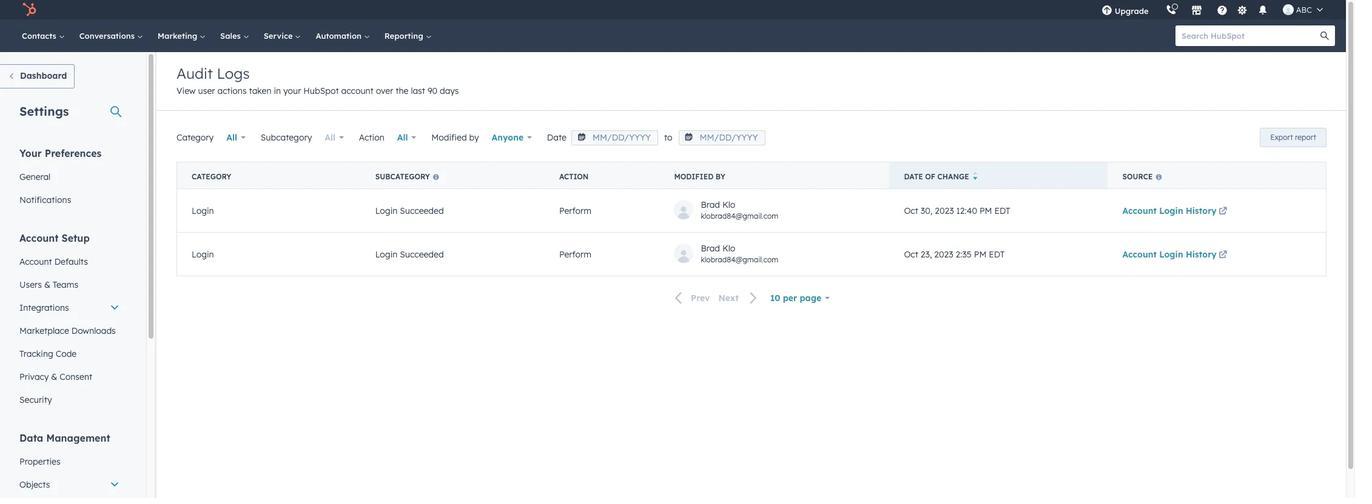 Task type: vqa. For each thing, say whether or not it's contained in the screenshot.
notified inside "You are now a Partner Admin Get notified when the user access link is approved"
no



Task type: locate. For each thing, give the bounding box(es) containing it.
0 vertical spatial brad klo klobrad84@gmail.com
[[701, 200, 779, 221]]

history
[[1186, 205, 1217, 216], [1186, 249, 1217, 260]]

& inside the users & teams link
[[44, 280, 50, 291]]

0 horizontal spatial action
[[359, 132, 385, 143]]

upgrade
[[1115, 6, 1149, 16]]

notifications link
[[12, 189, 127, 212]]

0 horizontal spatial modified
[[432, 132, 467, 143]]

1 vertical spatial category
[[192, 172, 231, 181]]

0 vertical spatial category
[[177, 132, 214, 143]]

logs
[[217, 64, 250, 83]]

all button for category
[[219, 126, 254, 150]]

2023 right 23,
[[935, 249, 954, 260]]

prev button
[[668, 291, 714, 307]]

0 vertical spatial account login history link
[[1123, 205, 1230, 216]]

1 vertical spatial klobrad84@gmail.com
[[701, 255, 779, 265]]

edt right 2:35 at the right
[[989, 249, 1005, 260]]

1 horizontal spatial by
[[716, 172, 726, 181]]

1 vertical spatial klo
[[723, 243, 736, 254]]

0 vertical spatial 2023
[[935, 205, 954, 216]]

general link
[[12, 166, 127, 189]]

1 vertical spatial action
[[559, 172, 589, 181]]

2 all from the left
[[325, 132, 336, 143]]

settings link
[[1235, 3, 1250, 16]]

klobrad84@gmail.com for oct 23, 2023 2:35 pm edt
[[701, 255, 779, 265]]

1 horizontal spatial modified
[[674, 172, 714, 181]]

1 vertical spatial by
[[716, 172, 726, 181]]

descending sort. press to sort ascending. element
[[973, 172, 978, 182]]

link opens in a new window image
[[1219, 207, 1228, 216], [1219, 207, 1228, 216]]

2 account login history link from the top
[[1123, 249, 1230, 260]]

1 vertical spatial account login history link
[[1123, 249, 1230, 260]]

1 vertical spatial &
[[51, 372, 57, 383]]

2 oct from the top
[[904, 249, 919, 260]]

sales
[[220, 31, 243, 41]]

1 horizontal spatial &
[[51, 372, 57, 383]]

0 vertical spatial perform
[[559, 205, 592, 216]]

pm right 2:35 at the right
[[974, 249, 987, 260]]

2 klo from the top
[[723, 243, 736, 254]]

reporting link
[[377, 19, 439, 52]]

brad
[[701, 200, 720, 211], [701, 243, 720, 254]]

0 horizontal spatial all
[[226, 132, 237, 143]]

0 vertical spatial brad
[[701, 200, 720, 211]]

edt down date of change button
[[995, 205, 1011, 216]]

objects
[[19, 480, 50, 491]]

1 succeeded from the top
[[400, 205, 444, 216]]

0 horizontal spatial date
[[547, 132, 567, 143]]

0 vertical spatial account login history
[[1123, 205, 1217, 216]]

1 vertical spatial brad klo klobrad84@gmail.com
[[701, 243, 779, 265]]

account for the account defaults link
[[19, 257, 52, 268]]

your preferences
[[19, 147, 102, 160]]

anyone
[[492, 132, 524, 143]]

all button down hubspot
[[317, 126, 352, 150]]

search button
[[1315, 25, 1335, 46]]

action down over
[[359, 132, 385, 143]]

1 vertical spatial brad
[[701, 243, 720, 254]]

marketplaces image
[[1191, 5, 1202, 16]]

1 vertical spatial oct
[[904, 249, 919, 260]]

change
[[938, 172, 969, 181]]

automation link
[[308, 19, 377, 52]]

1 login succeeded from the top
[[375, 205, 444, 216]]

1 perform from the top
[[559, 205, 592, 216]]

pm right the 12:40
[[980, 205, 992, 216]]

perform
[[559, 205, 592, 216], [559, 249, 592, 260]]

0 vertical spatial by
[[469, 132, 479, 143]]

in
[[274, 86, 281, 96]]

link opens in a new window image
[[1219, 251, 1228, 260], [1219, 251, 1228, 260]]

sales link
[[213, 19, 256, 52]]

1 all from the left
[[226, 132, 237, 143]]

2 horizontal spatial all
[[397, 132, 408, 143]]

1 oct from the top
[[904, 205, 919, 216]]

action down mm/dd/yyyy text field
[[559, 172, 589, 181]]

0 horizontal spatial modified by
[[432, 132, 479, 143]]

per
[[783, 293, 797, 304]]

login succeeded for oct 30, 2023 12:40 pm edt
[[375, 205, 444, 216]]

& for privacy
[[51, 372, 57, 383]]

account login history link for oct 30, 2023 12:40 pm edt
[[1123, 205, 1230, 216]]

pm
[[980, 205, 992, 216], [974, 249, 987, 260]]

1 vertical spatial modified by
[[674, 172, 726, 181]]

0 vertical spatial succeeded
[[400, 205, 444, 216]]

date
[[547, 132, 567, 143], [904, 172, 923, 181]]

Search HubSpot search field
[[1176, 25, 1325, 46]]

your
[[19, 147, 42, 160]]

1 vertical spatial date
[[904, 172, 923, 181]]

modified
[[432, 132, 467, 143], [674, 172, 714, 181]]

category
[[177, 132, 214, 143], [192, 172, 231, 181]]

help button
[[1212, 0, 1233, 19]]

the
[[396, 86, 409, 96]]

1 horizontal spatial subcategory
[[375, 172, 430, 181]]

klobrad84@gmail.com
[[701, 212, 779, 221], [701, 255, 779, 265]]

1 account login history link from the top
[[1123, 205, 1230, 216]]

all down the in the top of the page
[[397, 132, 408, 143]]

0 horizontal spatial subcategory
[[261, 132, 312, 143]]

login
[[192, 205, 214, 216], [375, 205, 398, 216], [1160, 205, 1184, 216], [192, 249, 214, 260], [375, 249, 398, 260], [1160, 249, 1184, 260]]

by down mm/dd/yyyy text box
[[716, 172, 726, 181]]

oct left 23,
[[904, 249, 919, 260]]

hubspot image
[[22, 2, 36, 17]]

0 vertical spatial date
[[547, 132, 567, 143]]

all button down the in the top of the page
[[389, 126, 424, 150]]

notifications button
[[1253, 0, 1273, 19]]

1 brad from the top
[[701, 200, 720, 211]]

all for category
[[226, 132, 237, 143]]

tracking
[[19, 349, 53, 360]]

& right "privacy"
[[51, 372, 57, 383]]

modified down days
[[432, 132, 467, 143]]

1 vertical spatial login succeeded
[[375, 249, 444, 260]]

objects button
[[12, 474, 127, 497]]

date of change button
[[890, 162, 1108, 189]]

tracking code
[[19, 349, 77, 360]]

2 account login history from the top
[[1123, 249, 1217, 260]]

settings image
[[1237, 5, 1248, 16]]

login succeeded for oct 23, 2023 2:35 pm edt
[[375, 249, 444, 260]]

all
[[226, 132, 237, 143], [325, 132, 336, 143], [397, 132, 408, 143]]

date inside button
[[904, 172, 923, 181]]

account login history for oct 30, 2023 12:40 pm edt
[[1123, 205, 1217, 216]]

1 horizontal spatial all button
[[317, 126, 352, 150]]

1 vertical spatial 2023
[[935, 249, 954, 260]]

1 vertical spatial account login history
[[1123, 249, 1217, 260]]

klo
[[723, 200, 736, 211], [723, 243, 736, 254]]

2 brad from the top
[[701, 243, 720, 254]]

subcategory
[[261, 132, 312, 143], [375, 172, 430, 181]]

all down actions
[[226, 132, 237, 143]]

contacts
[[22, 31, 59, 41]]

1 all button from the left
[[219, 126, 254, 150]]

& right users
[[44, 280, 50, 291]]

privacy & consent
[[19, 372, 92, 383]]

klo for oct 23, 2023 2:35 pm edt
[[723, 243, 736, 254]]

1 vertical spatial perform
[[559, 249, 592, 260]]

0 vertical spatial modified
[[432, 132, 467, 143]]

modified down mm/dd/yyyy text box
[[674, 172, 714, 181]]

modified by down mm/dd/yyyy text box
[[674, 172, 726, 181]]

2 brad klo klobrad84@gmail.com from the top
[[701, 243, 779, 265]]

&
[[44, 280, 50, 291], [51, 372, 57, 383]]

account login history
[[1123, 205, 1217, 216], [1123, 249, 1217, 260]]

oct for oct 23, 2023 2:35 pm edt
[[904, 249, 919, 260]]

all for subcategory
[[325, 132, 336, 143]]

1 horizontal spatial date
[[904, 172, 923, 181]]

2023 right 30,
[[935, 205, 954, 216]]

0 vertical spatial &
[[44, 280, 50, 291]]

date left of
[[904, 172, 923, 181]]

date right anyone popup button
[[547, 132, 567, 143]]

page
[[800, 293, 822, 304]]

over
[[376, 86, 393, 96]]

& inside privacy & consent 'link'
[[51, 372, 57, 383]]

1 vertical spatial succeeded
[[400, 249, 444, 260]]

oct
[[904, 205, 919, 216], [904, 249, 919, 260]]

descending sort. press to sort ascending. image
[[973, 172, 978, 180]]

privacy
[[19, 372, 49, 383]]

edt
[[995, 205, 1011, 216], [989, 249, 1005, 260]]

date for date of change
[[904, 172, 923, 181]]

brad for oct 30, 2023 12:40 pm edt
[[701, 200, 720, 211]]

conversations link
[[72, 19, 150, 52]]

calling icon image
[[1166, 5, 1177, 16]]

1 vertical spatial pm
[[974, 249, 987, 260]]

30,
[[921, 205, 933, 216]]

2 klobrad84@gmail.com from the top
[[701, 255, 779, 265]]

0 vertical spatial klobrad84@gmail.com
[[701, 212, 779, 221]]

0 horizontal spatial by
[[469, 132, 479, 143]]

0 vertical spatial edt
[[995, 205, 1011, 216]]

2 horizontal spatial all button
[[389, 126, 424, 150]]

0 vertical spatial history
[[1186, 205, 1217, 216]]

all button down actions
[[219, 126, 254, 150]]

1 klo from the top
[[723, 200, 736, 211]]

integrations button
[[12, 297, 127, 320]]

integrations
[[19, 303, 69, 314]]

2 history from the top
[[1186, 249, 1217, 260]]

0 vertical spatial klo
[[723, 200, 736, 211]]

downloads
[[71, 326, 116, 337]]

marketplace
[[19, 326, 69, 337]]

1 brad klo klobrad84@gmail.com from the top
[[701, 200, 779, 221]]

0 vertical spatial login succeeded
[[375, 205, 444, 216]]

dashboard
[[20, 70, 67, 81]]

action
[[359, 132, 385, 143], [559, 172, 589, 181]]

MM/DD/YYYY text field
[[679, 130, 765, 146]]

2 perform from the top
[[559, 249, 592, 260]]

1 klobrad84@gmail.com from the top
[[701, 212, 779, 221]]

all down hubspot
[[325, 132, 336, 143]]

menu
[[1093, 0, 1332, 19]]

0 vertical spatial oct
[[904, 205, 919, 216]]

1 account login history from the top
[[1123, 205, 1217, 216]]

pm for 12:40
[[980, 205, 992, 216]]

days
[[440, 86, 459, 96]]

1 horizontal spatial all
[[325, 132, 336, 143]]

notifications
[[19, 195, 71, 206]]

account for 'account login history' link associated with oct 23, 2023 2:35 pm edt
[[1123, 249, 1157, 260]]

prev
[[691, 293, 710, 304]]

pm for 2:35
[[974, 249, 987, 260]]

0 vertical spatial action
[[359, 132, 385, 143]]

3 all button from the left
[[389, 126, 424, 150]]

users
[[19, 280, 42, 291]]

1 vertical spatial edt
[[989, 249, 1005, 260]]

oct left 30,
[[904, 205, 919, 216]]

0 horizontal spatial all button
[[219, 126, 254, 150]]

1 history from the top
[[1186, 205, 1217, 216]]

3 all from the left
[[397, 132, 408, 143]]

account defaults link
[[12, 251, 127, 274]]

menu containing abc
[[1093, 0, 1332, 19]]

0 vertical spatial pm
[[980, 205, 992, 216]]

1 vertical spatial history
[[1186, 249, 1217, 260]]

modified by down days
[[432, 132, 479, 143]]

modified by
[[432, 132, 479, 143], [674, 172, 726, 181]]

0 horizontal spatial &
[[44, 280, 50, 291]]

privacy & consent link
[[12, 366, 127, 389]]

2023 for 23,
[[935, 249, 954, 260]]

by left the anyone
[[469, 132, 479, 143]]

oct 23, 2023 2:35 pm edt
[[904, 249, 1005, 260]]

1 horizontal spatial action
[[559, 172, 589, 181]]

2 all button from the left
[[317, 126, 352, 150]]

2 login succeeded from the top
[[375, 249, 444, 260]]

history for oct 23, 2023 2:35 pm edt
[[1186, 249, 1217, 260]]

2 succeeded from the top
[[400, 249, 444, 260]]

0 vertical spatial modified by
[[432, 132, 479, 143]]



Task type: describe. For each thing, give the bounding box(es) containing it.
user
[[198, 86, 215, 96]]

security
[[19, 395, 52, 406]]

marketplaces button
[[1184, 0, 1210, 19]]

taken
[[249, 86, 271, 96]]

brad klo image
[[1283, 4, 1294, 15]]

properties link
[[12, 451, 127, 474]]

hubspot link
[[15, 2, 46, 17]]

date for date
[[547, 132, 567, 143]]

0 vertical spatial subcategory
[[261, 132, 312, 143]]

10
[[770, 293, 781, 304]]

edt for oct 23, 2023 2:35 pm edt
[[989, 249, 1005, 260]]

12:40
[[956, 205, 977, 216]]

reporting
[[385, 31, 426, 41]]

dashboard link
[[0, 64, 75, 89]]

succeeded for oct 30, 2023 12:40 pm edt
[[400, 205, 444, 216]]

brad klo klobrad84@gmail.com for oct 30, 2023 12:40 pm edt
[[701, 200, 779, 221]]

export report button
[[1260, 128, 1327, 147]]

account login history link for oct 23, 2023 2:35 pm edt
[[1123, 249, 1230, 260]]

automation
[[316, 31, 364, 41]]

properties
[[19, 457, 60, 468]]

teams
[[53, 280, 78, 291]]

klobrad84@gmail.com for oct 30, 2023 12:40 pm edt
[[701, 212, 779, 221]]

hubspot
[[304, 86, 339, 96]]

brad for oct 23, 2023 2:35 pm edt
[[701, 243, 720, 254]]

perform for oct 30, 2023 12:40 pm edt
[[559, 205, 592, 216]]

to
[[664, 132, 673, 143]]

export
[[1271, 133, 1293, 142]]

tracking code link
[[12, 343, 127, 366]]

account for account setup element
[[19, 232, 59, 245]]

oct for oct 30, 2023 12:40 pm edt
[[904, 205, 919, 216]]

all button for action
[[389, 126, 424, 150]]

account
[[341, 86, 374, 96]]

23,
[[921, 249, 932, 260]]

marketing link
[[150, 19, 213, 52]]

data
[[19, 433, 43, 445]]

account login history for oct 23, 2023 2:35 pm edt
[[1123, 249, 1217, 260]]

contacts link
[[15, 19, 72, 52]]

all button for subcategory
[[317, 126, 352, 150]]

abc
[[1296, 5, 1312, 15]]

your
[[283, 86, 301, 96]]

2023 for 30,
[[935, 205, 954, 216]]

abc button
[[1276, 0, 1331, 19]]

succeeded for oct 23, 2023 2:35 pm edt
[[400, 249, 444, 260]]

10 per page
[[770, 293, 822, 304]]

actions
[[217, 86, 247, 96]]

1 vertical spatial modified
[[674, 172, 714, 181]]

defaults
[[54, 257, 88, 268]]

service link
[[256, 19, 308, 52]]

service
[[264, 31, 295, 41]]

conversations
[[79, 31, 137, 41]]

audit
[[177, 64, 213, 83]]

account for 'account login history' link related to oct 30, 2023 12:40 pm edt
[[1123, 205, 1157, 216]]

data management element
[[12, 432, 127, 499]]

setup
[[62, 232, 90, 245]]

users & teams
[[19, 280, 78, 291]]

calling icon button
[[1161, 2, 1182, 18]]

1 vertical spatial subcategory
[[375, 172, 430, 181]]

90
[[428, 86, 438, 96]]

preferences
[[45, 147, 102, 160]]

account setup
[[19, 232, 90, 245]]

1 horizontal spatial modified by
[[674, 172, 726, 181]]

account defaults
[[19, 257, 88, 268]]

klo for oct 30, 2023 12:40 pm edt
[[723, 200, 736, 211]]

notifications image
[[1258, 5, 1269, 16]]

report
[[1295, 133, 1317, 142]]

history for oct 30, 2023 12:40 pm edt
[[1186, 205, 1217, 216]]

marketing
[[158, 31, 200, 41]]

source
[[1123, 172, 1153, 181]]

perform for oct 23, 2023 2:35 pm edt
[[559, 249, 592, 260]]

account setup element
[[12, 232, 127, 412]]

upgrade image
[[1102, 5, 1113, 16]]

code
[[56, 349, 77, 360]]

search image
[[1321, 32, 1329, 40]]

settings
[[19, 104, 69, 119]]

edt for oct 30, 2023 12:40 pm edt
[[995, 205, 1011, 216]]

consent
[[60, 372, 92, 383]]

help image
[[1217, 5, 1228, 16]]

of
[[925, 172, 936, 181]]

general
[[19, 172, 51, 183]]

your preferences element
[[12, 147, 127, 212]]

marketplace downloads link
[[12, 320, 127, 343]]

security link
[[12, 389, 127, 412]]

users & teams link
[[12, 274, 127, 297]]

audit logs view user actions taken in your hubspot account over the last 90 days
[[177, 64, 459, 96]]

all for action
[[397, 132, 408, 143]]

2:35
[[956, 249, 972, 260]]

date of change
[[904, 172, 969, 181]]

oct 30, 2023 12:40 pm edt
[[904, 205, 1011, 216]]

next button
[[714, 291, 765, 307]]

view
[[177, 86, 196, 96]]

next
[[719, 293, 739, 304]]

last
[[411, 86, 425, 96]]

anyone button
[[484, 126, 540, 150]]

brad klo klobrad84@gmail.com for oct 23, 2023 2:35 pm edt
[[701, 243, 779, 265]]

& for users
[[44, 280, 50, 291]]

MM/DD/YYYY text field
[[572, 130, 658, 146]]

management
[[46, 433, 110, 445]]

pagination navigation
[[668, 291, 765, 307]]



